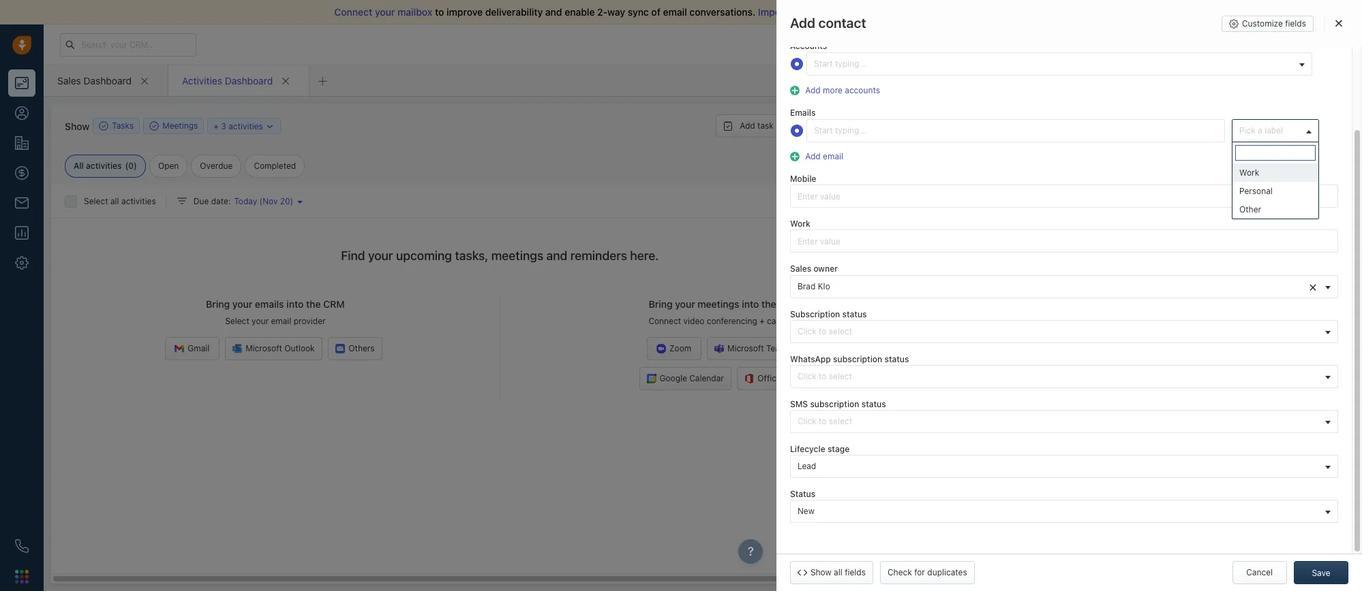 Task type: vqa. For each thing, say whether or not it's contained in the screenshot.


Task type: describe. For each thing, give the bounding box(es) containing it.
select for subscription
[[829, 326, 852, 337]]

connect for connect your mailbox to improve deliverability and enable 2-way sync of email conversations. import all your sales data
[[334, 6, 372, 18]]

1 vertical spatial and
[[546, 249, 567, 263]]

find your upcoming tasks, meetings and reminders here.
[[341, 249, 659, 263]]

outlook
[[284, 344, 315, 354]]

click to select for sms
[[798, 417, 852, 427]]

office 365 for right office 365 button
[[1243, 193, 1285, 203]]

tasks
[[112, 121, 134, 131]]

import
[[758, 6, 788, 18]]

lifecycle stage
[[790, 444, 850, 455]]

connect your mailbox link
[[334, 6, 435, 18]]

lifecycle
[[790, 444, 825, 455]]

1 horizontal spatial conferencing
[[1033, 173, 1085, 183]]

conversations.
[[690, 6, 756, 18]]

quick
[[977, 545, 1003, 556]]

0 horizontal spatial meetings
[[491, 249, 543, 263]]

explore plans link
[[1097, 36, 1165, 52]]

list box containing work
[[1233, 164, 1318, 219]]

0 vertical spatial fields
[[1285, 18, 1306, 29]]

click to select for whatsapp
[[798, 371, 852, 382]]

check for duplicates button
[[880, 562, 975, 585]]

select for whatsapp
[[829, 371, 852, 382]]

+ inside bring your meetings into the crm connect video conferencing + calendar
[[759, 316, 765, 327]]

0 vertical spatial calendar
[[994, 139, 1033, 151]]

0 vertical spatial 365
[[1269, 193, 1285, 203]]

show for show all fields
[[810, 568, 832, 578]]

email image
[[1227, 39, 1237, 50]]

work option
[[1233, 164, 1318, 182]]

subscription for whatsapp
[[833, 354, 882, 365]]

click to select button for whatsapp subscription status
[[790, 365, 1338, 388]]

check
[[888, 568, 912, 578]]

all
[[74, 161, 84, 171]]

0 vertical spatial status
[[842, 309, 867, 319]]

click to select button for subscription status
[[790, 320, 1338, 343]]

work inside dialog
[[790, 219, 810, 229]]

import all your sales data link
[[758, 6, 874, 18]]

subscription
[[790, 309, 840, 319]]

activities for 3
[[228, 121, 263, 131]]

Work text field
[[790, 230, 1338, 253]]

improve
[[447, 6, 483, 18]]

data
[[851, 6, 872, 18]]

klo
[[818, 281, 830, 291]]

freshworks switcher image
[[15, 570, 29, 584]]

connect your mailbox to improve deliverability and enable 2-way sync of email conversations. import all your sales data
[[334, 6, 872, 18]]

email inside bring your emails into the crm select your email provider
[[271, 316, 291, 327]]

add meeting
[[831, 121, 880, 131]]

today for today ( nov 20 )
[[234, 196, 257, 207]]

+ 3 activities
[[214, 121, 263, 131]]

0 horizontal spatial 365
[[783, 374, 799, 384]]

3
[[221, 121, 226, 131]]

microsoft teams button
[[707, 338, 799, 361]]

status for sms subscription status
[[862, 399, 886, 410]]

other
[[1239, 204, 1261, 215]]

show all fields
[[810, 568, 866, 578]]

pick
[[1239, 125, 1256, 136]]

today ( nov 20 )
[[234, 196, 293, 207]]

dashboard for sales dashboard
[[84, 75, 132, 86]]

overdue
[[200, 161, 233, 171]]

0 vertical spatial video
[[1010, 173, 1031, 183]]

others
[[349, 344, 375, 354]]

links
[[1006, 545, 1029, 556]]

my calendar
[[977, 139, 1033, 151]]

0 horizontal spatial 20
[[280, 196, 290, 207]]

microsoft for meetings
[[727, 344, 764, 354]]

subscription for sms
[[810, 399, 859, 410]]

lead button
[[790, 455, 1338, 479]]

bring your meetings into the crm connect video conferencing + calendar
[[649, 299, 800, 327]]

other option
[[1233, 200, 1318, 219]]

here.
[[630, 249, 659, 263]]

1 vertical spatial 20
[[977, 242, 989, 254]]

into for meetings
[[742, 299, 759, 310]]

add for add meeting
[[831, 121, 846, 131]]

accounts
[[790, 41, 827, 51]]

sales dashboard
[[57, 75, 132, 86]]

0 vertical spatial nov
[[263, 196, 278, 207]]

whatsapp subscription status
[[790, 354, 909, 365]]

your for find your upcoming tasks, meetings and reminders here.
[[368, 249, 393, 263]]

1 horizontal spatial all
[[790, 6, 801, 18]]

lead
[[798, 462, 816, 472]]

office for the leftmost office 365 button
[[758, 374, 781, 384]]

the for emails
[[306, 299, 321, 310]]

explore
[[1105, 39, 1134, 49]]

the for meetings
[[762, 299, 776, 310]]

a
[[1258, 125, 1262, 136]]

zoom
[[669, 344, 691, 354]]

more
[[823, 85, 843, 95]]

click for subscription
[[798, 326, 817, 337]]

0
[[128, 161, 134, 171]]

zoom button
[[647, 338, 701, 361]]

to for subscription
[[819, 326, 827, 337]]

microsoft teams
[[727, 344, 791, 354]]

of
[[651, 6, 661, 18]]

your for connect your mailbox to improve deliverability and enable 2-way sync of email conversations. import all your sales data
[[375, 6, 395, 18]]

phone element
[[8, 533, 35, 560]]

mobile
[[790, 174, 816, 184]]

microsoft outlook
[[246, 344, 315, 354]]

label
[[1265, 125, 1283, 136]]

18:00
[[977, 273, 999, 283]]

microsoft for emails
[[246, 344, 282, 354]]

teams
[[766, 344, 791, 354]]

microsoft outlook button
[[225, 338, 322, 361]]

all for show all fields
[[834, 568, 842, 578]]

0 vertical spatial and
[[545, 6, 562, 18]]

google calendar
[[660, 374, 724, 384]]

add task
[[740, 121, 774, 131]]

emails
[[790, 108, 816, 118]]

2 horizontal spatial +
[[1087, 173, 1093, 183]]

crm for bring your emails into the crm
[[323, 299, 345, 310]]

plans
[[1136, 39, 1158, 49]]

add email link
[[802, 151, 843, 162]]

brad klo
[[798, 281, 830, 291]]

sales for sales owner
[[790, 264, 811, 274]]

) for all activities ( 0 )
[[134, 161, 137, 171]]

click for sms
[[798, 417, 817, 427]]

pick a label button
[[1232, 119, 1319, 142]]

1 horizontal spatial (
[[259, 196, 263, 207]]

completed
[[254, 161, 296, 171]]

work inside option
[[1239, 168, 1259, 178]]

deliverability
[[485, 6, 543, 18]]

google calendar button
[[639, 368, 731, 391]]

owner
[[814, 264, 838, 274]]

activities dashboard
[[182, 75, 273, 86]]



Task type: locate. For each thing, give the bounding box(es) containing it.
mailbox
[[397, 6, 432, 18]]

Mobile text field
[[790, 185, 1338, 208]]

0 vertical spatial meetings
[[491, 249, 543, 263]]

1 horizontal spatial office 365 button
[[1223, 190, 1292, 206]]

1 vertical spatial click to select button
[[790, 365, 1338, 388]]

1 horizontal spatial show
[[810, 568, 832, 578]]

2 click to select button from the top
[[790, 365, 1338, 388]]

0 horizontal spatial sales
[[57, 75, 81, 86]]

meetings
[[491, 249, 543, 263], [698, 299, 739, 310]]

office 365 button down teams
[[737, 368, 806, 391]]

quick links
[[977, 545, 1029, 556]]

activities right all
[[86, 161, 122, 171]]

0 horizontal spatial office
[[758, 374, 781, 384]]

calendar right my
[[994, 139, 1033, 151]]

365 up sms
[[783, 374, 799, 384]]

cancel
[[1246, 568, 1273, 578]]

calendar inside bring your meetings into the crm connect video conferencing + calendar
[[767, 316, 800, 327]]

0 horizontal spatial fields
[[845, 568, 866, 578]]

2 vertical spatial calendar
[[767, 316, 800, 327]]

1 click to select from the top
[[798, 326, 852, 337]]

20
[[280, 196, 290, 207], [977, 242, 989, 254]]

) down completed
[[290, 196, 293, 207]]

your left emails
[[232, 299, 252, 310]]

duplicates
[[927, 568, 967, 578]]

3 click to select from the top
[[798, 417, 852, 427]]

activities
[[182, 75, 222, 86]]

provider
[[294, 316, 326, 327]]

trial
[[1008, 40, 1022, 48]]

1 vertical spatial work
[[790, 219, 810, 229]]

to down whatsapp
[[819, 371, 827, 382]]

office
[[1243, 193, 1267, 203], [758, 374, 781, 384]]

2 click to select from the top
[[798, 371, 852, 382]]

2 crm from the left
[[779, 299, 800, 310]]

microsoft left 'outlook'
[[246, 344, 282, 354]]

1 vertical spatial activities
[[86, 161, 122, 171]]

1 vertical spatial calendar
[[1095, 173, 1129, 183]]

gmail
[[188, 344, 209, 354]]

calendar
[[994, 139, 1033, 151], [1095, 173, 1129, 183], [767, 316, 800, 327]]

ends
[[1024, 40, 1041, 48]]

fields right customize
[[1285, 18, 1306, 29]]

show
[[65, 120, 90, 132], [810, 568, 832, 578]]

0 horizontal spatial calendar
[[767, 316, 800, 327]]

click for whatsapp
[[798, 371, 817, 382]]

1 horizontal spatial )
[[290, 196, 293, 207]]

2 bring from the left
[[649, 299, 673, 310]]

1 horizontal spatial bring
[[649, 299, 673, 310]]

down image
[[265, 122, 275, 131]]

office for right office 365 button
[[1243, 193, 1267, 203]]

0 vertical spatial click to select
[[798, 326, 852, 337]]

1 vertical spatial meetings
[[698, 299, 739, 310]]

the
[[306, 299, 321, 310], [762, 299, 776, 310]]

2 the from the left
[[762, 299, 776, 310]]

2 horizontal spatial calendar
[[1095, 173, 1129, 183]]

0 horizontal spatial into
[[286, 299, 304, 310]]

0 horizontal spatial the
[[306, 299, 321, 310]]

bring for bring your emails into the crm
[[206, 299, 230, 310]]

1 horizontal spatial video
[[1010, 173, 1031, 183]]

2 vertical spatial all
[[834, 568, 842, 578]]

0 horizontal spatial dashboard
[[84, 75, 132, 86]]

your inside bring your meetings into the crm connect video conferencing + calendar
[[675, 299, 695, 310]]

1 vertical spatial +
[[1087, 173, 1093, 183]]

office 365 button down work option
[[1223, 190, 1292, 206]]

0 vertical spatial 20
[[280, 196, 290, 207]]

add up 'mobile'
[[805, 151, 821, 162]]

for
[[914, 568, 925, 578]]

0 horizontal spatial show
[[65, 120, 90, 132]]

0 vertical spatial conferencing
[[1033, 173, 1085, 183]]

1 horizontal spatial connect
[[649, 316, 681, 327]]

email down add meeting "button"
[[823, 151, 843, 162]]

status
[[790, 490, 816, 500]]

all down all activities ( 0 )
[[110, 196, 119, 207]]

1 horizontal spatial 20
[[977, 242, 989, 254]]

personal
[[1239, 186, 1273, 196]]

crm inside bring your emails into the crm select your email provider
[[323, 299, 345, 310]]

calendar up mobile 'text box'
[[1095, 173, 1129, 183]]

meetings up microsoft teams button
[[698, 299, 739, 310]]

new
[[798, 507, 815, 517]]

0 vertical spatial all
[[790, 6, 801, 18]]

0 horizontal spatial crm
[[323, 299, 345, 310]]

your up zoom
[[675, 299, 695, 310]]

nov
[[263, 196, 278, 207], [992, 242, 1010, 254]]

0 horizontal spatial all
[[110, 196, 119, 207]]

and left enable
[[545, 6, 562, 18]]

0 horizontal spatial (
[[125, 161, 128, 171]]

way
[[607, 6, 625, 18]]

+ up 'microsoft teams'
[[759, 316, 765, 327]]

1 horizontal spatial select
[[225, 316, 249, 327]]

into up microsoft teams button
[[742, 299, 759, 310]]

save
[[1312, 569, 1330, 579]]

dashboard
[[84, 75, 132, 86], [225, 75, 273, 86]]

meetings right tasks,
[[491, 249, 543, 263]]

0 vertical spatial select
[[829, 326, 852, 337]]

all for select all activities
[[110, 196, 119, 207]]

1 horizontal spatial work
[[1239, 168, 1259, 178]]

0 vertical spatial show
[[65, 120, 90, 132]]

bring for bring your meetings into the crm
[[649, 299, 673, 310]]

status for whatsapp subscription status
[[885, 354, 909, 365]]

today for today
[[977, 225, 1000, 235]]

1 vertical spatial nov
[[992, 242, 1010, 254]]

20 up 18:00
[[977, 242, 989, 254]]

office 365 up other
[[1243, 193, 1285, 203]]

crm for bring your meetings into the crm
[[779, 299, 800, 310]]

1 vertical spatial office
[[758, 374, 781, 384]]

1 vertical spatial fields
[[845, 568, 866, 578]]

1 vertical spatial conferencing
[[707, 316, 757, 327]]

add email button
[[790, 150, 847, 163]]

1 vertical spatial click
[[798, 371, 817, 382]]

office up other
[[1243, 193, 1267, 203]]

customize fields button
[[1222, 16, 1314, 32]]

select inside bring your emails into the crm select your email provider
[[225, 316, 249, 327]]

select down subscription status
[[829, 326, 852, 337]]

1 into from the left
[[286, 299, 304, 310]]

0 horizontal spatial work
[[790, 219, 810, 229]]

dashboard up + 3 activities link
[[225, 75, 273, 86]]

customize
[[1242, 18, 1283, 29]]

2 vertical spatial +
[[759, 316, 765, 327]]

add inside add meeting "button"
[[831, 121, 846, 131]]

0 horizontal spatial bring
[[206, 299, 230, 310]]

crm inside bring your meetings into the crm connect video conferencing + calendar
[[779, 299, 800, 310]]

office 365 down teams
[[758, 374, 799, 384]]

Search your CRM... text field
[[60, 33, 196, 56]]

all left check
[[834, 568, 842, 578]]

typing...
[[835, 59, 867, 69]]

0 horizontal spatial conferencing
[[707, 316, 757, 327]]

dashboard down "search your crm..." "text box" on the left top of the page
[[84, 75, 132, 86]]

your down emails
[[252, 316, 269, 327]]

1 bring from the left
[[206, 299, 230, 310]]

show up all
[[65, 120, 90, 132]]

microsoft left teams
[[727, 344, 764, 354]]

+ inside button
[[214, 121, 219, 131]]

the inside bring your meetings into the crm connect video conferencing + calendar
[[762, 299, 776, 310]]

the up 'microsoft teams'
[[762, 299, 776, 310]]

3 select from the top
[[829, 417, 852, 427]]

your for bring your meetings into the crm connect video conferencing + calendar
[[675, 299, 695, 310]]

1 horizontal spatial office 365
[[1243, 193, 1285, 203]]

click to select button for sms subscription status
[[790, 410, 1338, 434]]

personal option
[[1233, 182, 1318, 200]]

your trial ends in 21 days
[[989, 40, 1079, 48]]

2 vertical spatial select
[[829, 417, 852, 427]]

enable
[[565, 6, 595, 18]]

bring inside bring your emails into the crm select your email provider
[[206, 299, 230, 310]]

contact
[[818, 15, 866, 31]]

show down new
[[810, 568, 832, 578]]

bring up gmail
[[206, 299, 230, 310]]

subscription right whatsapp
[[833, 354, 882, 365]]

sms subscription status
[[790, 399, 886, 410]]

bring inside bring your meetings into the crm connect video conferencing + calendar
[[649, 299, 673, 310]]

video down my calendar
[[1010, 173, 1031, 183]]

calendar up teams
[[767, 316, 800, 327]]

all activities ( 0 )
[[74, 161, 137, 171]]

1 click from the top
[[798, 326, 817, 337]]

calendar
[[689, 374, 724, 384]]

connect left mailbox
[[334, 6, 372, 18]]

19:00
[[977, 314, 999, 324]]

activities down 0
[[121, 196, 156, 207]]

2 vertical spatial click to select
[[798, 417, 852, 427]]

1 vertical spatial today
[[977, 225, 1000, 235]]

dashboard for activities dashboard
[[225, 75, 273, 86]]

1 vertical spatial 365
[[783, 374, 799, 384]]

connect inside bring your meetings into the crm connect video conferencing + calendar
[[649, 316, 681, 327]]

your for bring your emails into the crm select your email provider
[[232, 299, 252, 310]]

bring up zoom button
[[649, 299, 673, 310]]

meeting
[[849, 121, 880, 131]]

0 horizontal spatial microsoft
[[246, 344, 282, 354]]

1 horizontal spatial today
[[977, 225, 1000, 235]]

to for whatsapp
[[819, 371, 827, 382]]

activities for all
[[121, 196, 156, 207]]

today right 'date:'
[[234, 196, 257, 207]]

select for sms
[[829, 417, 852, 427]]

1 horizontal spatial crm
[[779, 299, 800, 310]]

+ left '3'
[[214, 121, 219, 131]]

explore plans
[[1105, 39, 1158, 49]]

show for show
[[65, 120, 90, 132]]

task
[[757, 121, 774, 131]]

1 microsoft from the left
[[246, 344, 282, 354]]

phone image
[[15, 540, 29, 554]]

1 vertical spatial office 365 button
[[737, 368, 806, 391]]

2 into from the left
[[742, 299, 759, 310]]

2 microsoft from the left
[[727, 344, 764, 354]]

1 vertical spatial (
[[259, 196, 263, 207]]

0 vertical spatial +
[[214, 121, 219, 131]]

meetings
[[162, 121, 198, 131]]

to right mailbox
[[435, 6, 444, 18]]

+ 3 activities link
[[214, 120, 275, 133]]

0 vertical spatial subscription
[[833, 354, 882, 365]]

into
[[286, 299, 304, 310], [742, 299, 759, 310]]

add meeting button
[[807, 115, 887, 138]]

pick a label
[[1239, 125, 1283, 136]]

2 click from the top
[[798, 371, 817, 382]]

email right of in the top of the page
[[663, 6, 687, 18]]

add for add task
[[740, 121, 755, 131]]

start typing... button
[[806, 53, 1312, 76]]

365 down work option
[[1269, 193, 1285, 203]]

all right import
[[790, 6, 801, 18]]

add inside add more accounts button
[[805, 85, 821, 95]]

( up select all activities on the top of page
[[125, 161, 128, 171]]

( down completed
[[259, 196, 263, 207]]

nov up 18:00
[[992, 242, 1010, 254]]

add left meeting
[[831, 121, 846, 131]]

date:
[[211, 196, 231, 207]]

your right the find
[[368, 249, 393, 263]]

all inside button
[[834, 568, 842, 578]]

select down all activities ( 0 )
[[84, 196, 108, 207]]

office 365 button
[[1223, 190, 1292, 206], [737, 368, 806, 391]]

subscription status
[[790, 309, 867, 319]]

add email
[[805, 151, 843, 162]]

connect for connect video conferencing + calendar
[[974, 173, 1007, 183]]

fields left check
[[845, 568, 866, 578]]

subscription
[[833, 354, 882, 365], [810, 399, 859, 410]]

the inside bring your emails into the crm select your email provider
[[306, 299, 321, 310]]

work up personal
[[1239, 168, 1259, 178]]

Start typing... email field
[[806, 119, 1225, 142]]

add more accounts button
[[790, 84, 884, 97]]

office down teams
[[758, 374, 781, 384]]

2 horizontal spatial all
[[834, 568, 842, 578]]

click down 'subscription' at the right bottom
[[798, 326, 817, 337]]

0 vertical spatial select
[[84, 196, 108, 207]]

0 horizontal spatial select
[[84, 196, 108, 207]]

1 vertical spatial video
[[683, 316, 704, 327]]

start typing...
[[814, 59, 867, 69]]

select up 'microsoft outlook' button
[[225, 316, 249, 327]]

today
[[234, 196, 257, 207], [977, 225, 1000, 235]]

dialog
[[776, 0, 1362, 592]]

your left sales
[[803, 6, 823, 18]]

work down 'mobile'
[[790, 219, 810, 229]]

) for today ( nov 20 )
[[290, 196, 293, 207]]

1 horizontal spatial meetings
[[698, 299, 739, 310]]

google
[[660, 374, 687, 384]]

meetings inside bring your meetings into the crm connect video conferencing + calendar
[[698, 299, 739, 310]]

+ 3 activities button
[[207, 118, 281, 134]]

1 dashboard from the left
[[84, 75, 132, 86]]

click down sms
[[798, 417, 817, 427]]

due date:
[[193, 196, 231, 207]]

1 select from the top
[[829, 326, 852, 337]]

conferencing up mobile 'text box'
[[1033, 173, 1085, 183]]

2 select from the top
[[829, 371, 852, 382]]

1 horizontal spatial fields
[[1285, 18, 1306, 29]]

3 click from the top
[[798, 417, 817, 427]]

activities inside + 3 activities link
[[228, 121, 263, 131]]

0 horizontal spatial today
[[234, 196, 257, 207]]

show all fields button
[[790, 562, 873, 585]]

0 vertical spatial office
[[1243, 193, 1267, 203]]

2 vertical spatial connect
[[649, 316, 681, 327]]

days
[[1062, 40, 1079, 48]]

dialog containing add contact
[[776, 0, 1362, 592]]

1 vertical spatial email
[[823, 151, 843, 162]]

0 horizontal spatial office 365
[[758, 374, 799, 384]]

add left "task"
[[740, 121, 755, 131]]

2 horizontal spatial connect
[[974, 173, 1007, 183]]

list box
[[1233, 164, 1318, 219]]

1 click to select button from the top
[[790, 320, 1338, 343]]

today up 20 nov
[[977, 225, 1000, 235]]

into for emails
[[286, 299, 304, 310]]

click to select
[[798, 326, 852, 337], [798, 371, 852, 382], [798, 417, 852, 427]]

check for duplicates
[[888, 568, 967, 578]]

20 down completed
[[280, 196, 290, 207]]

click to select down whatsapp
[[798, 371, 852, 382]]

customize fields
[[1242, 18, 1306, 29]]

add inside add task button
[[740, 121, 755, 131]]

)
[[134, 161, 137, 171], [290, 196, 293, 207]]

add for add email
[[805, 151, 821, 162]]

23:00
[[977, 478, 1000, 488]]

1 horizontal spatial office
[[1243, 193, 1267, 203]]

3 click to select button from the top
[[790, 410, 1338, 434]]

click to select down subscription status
[[798, 326, 852, 337]]

work
[[1239, 168, 1259, 178], [790, 219, 810, 229]]

select down whatsapp subscription status
[[829, 371, 852, 382]]

0 vertical spatial email
[[663, 6, 687, 18]]

crm up provider
[[323, 299, 345, 310]]

to down sms subscription status
[[819, 417, 827, 427]]

nov down completed
[[263, 196, 278, 207]]

sales for sales dashboard
[[57, 75, 81, 86]]

0 vertical spatial work
[[1239, 168, 1259, 178]]

your
[[375, 6, 395, 18], [803, 6, 823, 18], [368, 249, 393, 263], [232, 299, 252, 310], [675, 299, 695, 310], [252, 316, 269, 327]]

video inside bring your meetings into the crm connect video conferencing + calendar
[[683, 316, 704, 327]]

1 the from the left
[[306, 299, 321, 310]]

add more accounts link
[[802, 85, 880, 95]]

2 vertical spatial status
[[862, 399, 886, 410]]

0 horizontal spatial )
[[134, 161, 137, 171]]

1 horizontal spatial dashboard
[[225, 75, 273, 86]]

select down sms subscription status
[[829, 417, 852, 427]]

my
[[977, 139, 991, 151]]

new button
[[790, 501, 1338, 524]]

add for add more accounts
[[805, 85, 821, 95]]

whatsapp
[[790, 354, 831, 365]]

1 crm from the left
[[323, 299, 345, 310]]

1 vertical spatial connect
[[974, 173, 1007, 183]]

conferencing
[[1033, 173, 1085, 183], [707, 316, 757, 327]]

add more accounts
[[805, 85, 880, 95]]

1 horizontal spatial calendar
[[994, 139, 1033, 151]]

show inside button
[[810, 568, 832, 578]]

1 horizontal spatial nov
[[992, 242, 1010, 254]]

click to select for subscription
[[798, 326, 852, 337]]

start
[[814, 59, 833, 69]]

click down whatsapp
[[798, 371, 817, 382]]

0 horizontal spatial connect
[[334, 6, 372, 18]]

upcoming
[[396, 249, 452, 263]]

crm
[[323, 299, 345, 310], [779, 299, 800, 310]]

close image
[[1336, 19, 1342, 27]]

into inside bring your emails into the crm select your email provider
[[286, 299, 304, 310]]

subscription right sms
[[810, 399, 859, 410]]

click to select down sms subscription status
[[798, 417, 852, 427]]

1 horizontal spatial sales
[[790, 264, 811, 274]]

1 horizontal spatial microsoft
[[727, 344, 764, 354]]

2 dashboard from the left
[[225, 75, 273, 86]]

add inside add email button
[[805, 151, 821, 162]]

into up provider
[[286, 299, 304, 310]]

your left mailbox
[[375, 6, 395, 18]]

emails
[[255, 299, 284, 310]]

microsoft inside 'microsoft outlook' button
[[246, 344, 282, 354]]

None search field
[[1235, 145, 1316, 161]]

) left open
[[134, 161, 137, 171]]

1 horizontal spatial into
[[742, 299, 759, 310]]

2 vertical spatial activities
[[121, 196, 156, 207]]

20 nov
[[977, 242, 1010, 254]]

email inside button
[[823, 151, 843, 162]]

2 horizontal spatial email
[[823, 151, 843, 162]]

sales
[[826, 6, 849, 18]]

email down emails
[[271, 316, 291, 327]]

0 vertical spatial click to select button
[[790, 320, 1338, 343]]

click
[[798, 326, 817, 337], [798, 371, 817, 382], [798, 417, 817, 427]]

2 vertical spatial click
[[798, 417, 817, 427]]

1 horizontal spatial email
[[663, 6, 687, 18]]

add left more
[[805, 85, 821, 95]]

the up provider
[[306, 299, 321, 310]]

activities right '3'
[[228, 121, 263, 131]]

+ up mobile 'text box'
[[1087, 173, 1093, 183]]

sms
[[790, 399, 808, 410]]

1 vertical spatial show
[[810, 568, 832, 578]]

and left reminders
[[546, 249, 567, 263]]

to for sms
[[819, 417, 827, 427]]

add contact
[[790, 15, 866, 31]]

microsoft inside microsoft teams button
[[727, 344, 764, 354]]

video up zoom
[[683, 316, 704, 327]]

office 365 for the leftmost office 365 button
[[758, 374, 799, 384]]

others button
[[328, 338, 382, 361]]

2 vertical spatial email
[[271, 316, 291, 327]]

conferencing inside bring your meetings into the crm connect video conferencing + calendar
[[707, 316, 757, 327]]

0 horizontal spatial video
[[683, 316, 704, 327]]

into inside bring your meetings into the crm connect video conferencing + calendar
[[742, 299, 759, 310]]

crm down brad
[[779, 299, 800, 310]]

conferencing up microsoft teams button
[[707, 316, 757, 327]]

0 horizontal spatial +
[[214, 121, 219, 131]]

tasks,
[[455, 249, 488, 263]]

0 vertical spatial (
[[125, 161, 128, 171]]

connect up zoom button
[[649, 316, 681, 327]]

to down subscription status
[[819, 326, 827, 337]]

0 horizontal spatial office 365 button
[[737, 368, 806, 391]]

connect down my
[[974, 173, 1007, 183]]



